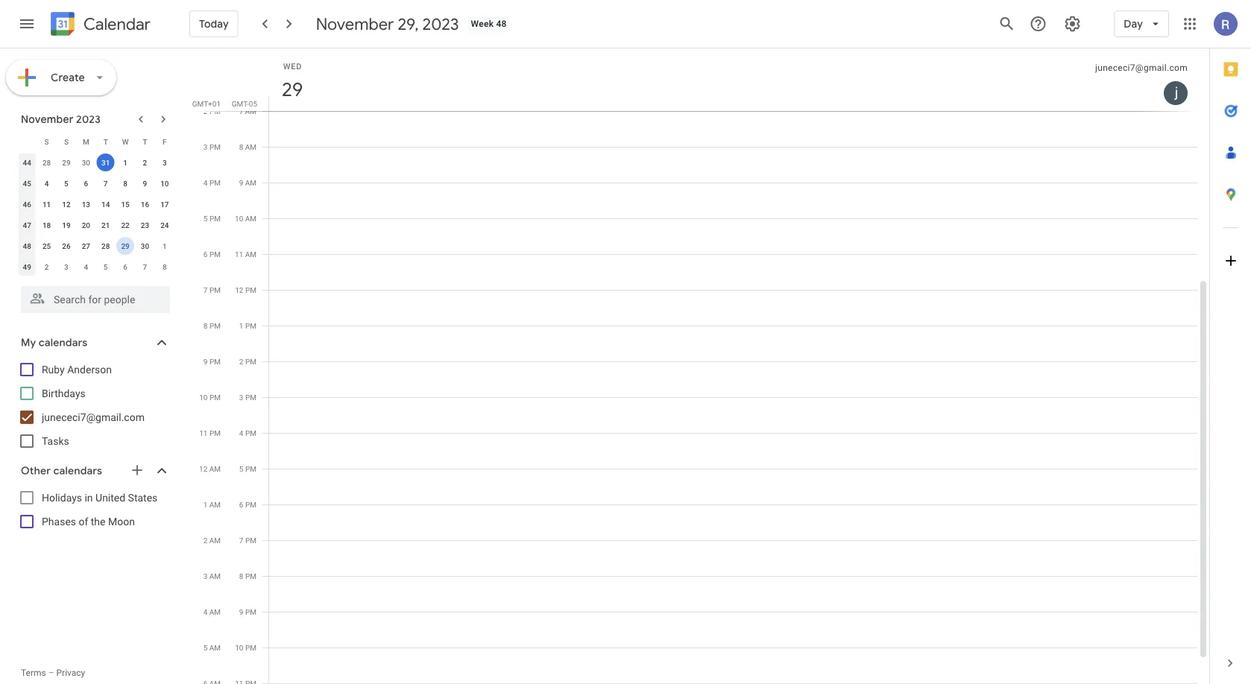 Task type: locate. For each thing, give the bounding box(es) containing it.
5 pm
[[204, 214, 221, 223], [239, 465, 257, 474]]

4 pm right 11 pm
[[239, 429, 257, 438]]

1 horizontal spatial 29
[[121, 242, 130, 251]]

december 2 element
[[38, 258, 56, 276]]

1 for 1 pm
[[239, 322, 244, 330]]

1 horizontal spatial junececi7@gmail.com
[[1096, 63, 1188, 73]]

1 t from the left
[[103, 137, 108, 146]]

am down 4 am
[[209, 644, 221, 653]]

calendars for my calendars
[[39, 336, 88, 350]]

row group containing 44
[[17, 152, 175, 278]]

0 horizontal spatial 5 pm
[[204, 214, 221, 223]]

am down 7 am
[[245, 142, 257, 151]]

29 down wed
[[281, 77, 302, 102]]

7 pm right the "2 am"
[[239, 536, 257, 545]]

10 pm right 5 am
[[235, 644, 257, 653]]

calendar heading
[[81, 14, 151, 35]]

29 inside 29 element
[[121, 242, 130, 251]]

11 down '10 am'
[[235, 250, 243, 259]]

8 pm left 1 pm
[[204, 322, 221, 330]]

5 left the december 6 element
[[104, 263, 108, 272]]

1 horizontal spatial 48
[[496, 19, 507, 29]]

0 horizontal spatial t
[[103, 137, 108, 146]]

19
[[62, 221, 71, 230]]

4 pm
[[204, 178, 221, 187], [239, 429, 257, 438]]

28 element
[[97, 237, 115, 255]]

0 horizontal spatial 2 pm
[[204, 107, 221, 116]]

30 right 29 element
[[141, 242, 149, 251]]

pm
[[210, 107, 221, 116], [210, 142, 221, 151], [210, 178, 221, 187], [210, 214, 221, 223], [210, 250, 221, 259], [210, 286, 221, 295], [245, 286, 257, 295], [210, 322, 221, 330], [245, 322, 257, 330], [210, 357, 221, 366], [245, 357, 257, 366], [210, 393, 221, 402], [245, 393, 257, 402], [210, 429, 221, 438], [245, 429, 257, 438], [245, 465, 257, 474], [245, 501, 257, 510], [245, 536, 257, 545], [245, 572, 257, 581], [245, 608, 257, 617], [245, 644, 257, 653]]

3
[[204, 142, 208, 151], [163, 158, 167, 167], [64, 263, 68, 272], [239, 393, 244, 402], [203, 572, 208, 581]]

my
[[21, 336, 36, 350]]

2 t from the left
[[143, 137, 147, 146]]

12 element
[[57, 195, 75, 213]]

11 for 11 am
[[235, 250, 243, 259]]

8 pm right 3 am
[[239, 572, 257, 581]]

1 row from the top
[[17, 131, 175, 152]]

0 horizontal spatial 4 pm
[[204, 178, 221, 187]]

5 pm right 12 am
[[239, 465, 257, 474]]

wed
[[283, 62, 302, 71]]

settings menu image
[[1064, 15, 1082, 33]]

10 element
[[156, 175, 174, 192]]

november up october 28 element in the left of the page
[[21, 113, 74, 126]]

am up the "2 am"
[[209, 501, 221, 510]]

12 right 11 element
[[62, 200, 71, 209]]

am for 5 am
[[209, 644, 221, 653]]

am up 1 am
[[209, 465, 221, 474]]

phases
[[42, 516, 76, 528]]

0 vertical spatial 30
[[82, 158, 90, 167]]

junececi7@gmail.com down birthdays
[[42, 411, 145, 424]]

united
[[96, 492, 125, 504]]

main drawer image
[[18, 15, 36, 33]]

13
[[82, 200, 90, 209]]

None search field
[[0, 281, 185, 313]]

terms link
[[21, 668, 46, 679]]

15 element
[[116, 195, 134, 213]]

5 right 12 am
[[239, 465, 244, 474]]

0 vertical spatial 11
[[42, 200, 51, 209]]

11 am
[[235, 250, 257, 259]]

0 horizontal spatial 6 pm
[[204, 250, 221, 259]]

2 pm down 1 pm
[[239, 357, 257, 366]]

t right m
[[103, 137, 108, 146]]

5 down october 29 element
[[64, 179, 68, 188]]

16 element
[[136, 195, 154, 213]]

1 vertical spatial 29
[[62, 158, 71, 167]]

0 vertical spatial 12
[[62, 200, 71, 209]]

1 right 30 element
[[163, 242, 167, 251]]

privacy link
[[56, 668, 85, 679]]

2 vertical spatial 29
[[121, 242, 130, 251]]

0 horizontal spatial s
[[44, 137, 49, 146]]

privacy
[[56, 668, 85, 679]]

calendar
[[84, 14, 151, 35]]

1 vertical spatial calendars
[[53, 465, 102, 478]]

22
[[121, 221, 130, 230]]

row containing 46
[[17, 194, 175, 215]]

9 pm
[[204, 357, 221, 366], [239, 608, 257, 617]]

6
[[84, 179, 88, 188], [204, 250, 208, 259], [123, 263, 128, 272], [239, 501, 244, 510]]

05
[[249, 99, 257, 108]]

holidays
[[42, 492, 82, 504]]

0 horizontal spatial 3 pm
[[204, 142, 221, 151]]

0 vertical spatial 10 pm
[[199, 393, 221, 402]]

10 inside row
[[160, 179, 169, 188]]

30 for october 30 element
[[82, 158, 90, 167]]

junececi7@gmail.com
[[1096, 63, 1188, 73], [42, 411, 145, 424]]

2 horizontal spatial 29
[[281, 77, 302, 102]]

29 cell
[[116, 236, 135, 257]]

2 left december 3 element
[[45, 263, 49, 272]]

3 right december 2 element
[[64, 263, 68, 272]]

am
[[245, 107, 257, 116], [245, 142, 257, 151], [245, 178, 257, 187], [245, 214, 257, 223], [245, 250, 257, 259], [209, 465, 221, 474], [209, 501, 221, 510], [209, 536, 221, 545], [209, 572, 221, 581], [209, 608, 221, 617], [209, 644, 221, 653]]

5 row from the top
[[17, 215, 175, 236]]

9 pm up 11 pm
[[204, 357, 221, 366]]

november for november 2023
[[21, 113, 74, 126]]

7 right the december 6 element
[[143, 263, 147, 272]]

9 up '10 am'
[[239, 178, 243, 187]]

29
[[281, 77, 302, 102], [62, 158, 71, 167], [121, 242, 130, 251]]

row group
[[17, 152, 175, 278]]

1
[[123, 158, 128, 167], [163, 242, 167, 251], [239, 322, 244, 330], [203, 501, 208, 510]]

create button
[[6, 60, 116, 95]]

6 pm left 11 am
[[204, 250, 221, 259]]

0 horizontal spatial 48
[[23, 242, 31, 251]]

0 horizontal spatial 11
[[42, 200, 51, 209]]

tab list
[[1211, 48, 1252, 643]]

9 am
[[239, 178, 257, 187]]

row
[[17, 131, 175, 152], [17, 152, 175, 173], [17, 173, 175, 194], [17, 194, 175, 215], [17, 215, 175, 236], [17, 236, 175, 257], [17, 257, 175, 278]]

other calendars button
[[3, 460, 185, 483]]

1 horizontal spatial 30
[[141, 242, 149, 251]]

29 for october 29 element
[[62, 158, 71, 167]]

11 inside row group
[[42, 200, 51, 209]]

am up 4 am
[[209, 572, 221, 581]]

9 pm right 4 am
[[239, 608, 257, 617]]

1 vertical spatial 12
[[235, 286, 244, 295]]

7 row from the top
[[17, 257, 175, 278]]

12 for 12
[[62, 200, 71, 209]]

2 vertical spatial 11
[[199, 429, 208, 438]]

2023
[[423, 13, 459, 34], [76, 113, 101, 126]]

28
[[42, 158, 51, 167], [101, 242, 110, 251]]

1 vertical spatial november
[[21, 113, 74, 126]]

7 right the "2 am"
[[239, 536, 244, 545]]

am up '12 pm'
[[245, 250, 257, 259]]

48 left 25
[[23, 242, 31, 251]]

3 pm down 1 pm
[[239, 393, 257, 402]]

6 row from the top
[[17, 236, 175, 257]]

0 horizontal spatial 28
[[42, 158, 51, 167]]

12 down 11 am
[[235, 286, 244, 295]]

moon
[[108, 516, 135, 528]]

am up 5 am
[[209, 608, 221, 617]]

2 left gmt-
[[204, 107, 208, 116]]

9 left '10' element
[[143, 179, 147, 188]]

0 horizontal spatial november
[[21, 113, 74, 126]]

calendars up in
[[53, 465, 102, 478]]

november 2023 grid
[[14, 131, 175, 278]]

4 pm left 9 am
[[204, 178, 221, 187]]

0 vertical spatial 29
[[281, 77, 302, 102]]

am for 11 am
[[245, 250, 257, 259]]

29 inside october 29 element
[[62, 158, 71, 167]]

day button
[[1115, 6, 1170, 42]]

1 vertical spatial 7 pm
[[239, 536, 257, 545]]

december 1 element
[[156, 237, 174, 255]]

1 vertical spatial 48
[[23, 242, 31, 251]]

0 horizontal spatial 8 pm
[[204, 322, 221, 330]]

8
[[239, 142, 243, 151], [123, 179, 128, 188], [163, 263, 167, 272], [204, 322, 208, 330], [239, 572, 244, 581]]

12 inside row group
[[62, 200, 71, 209]]

0 vertical spatial 2023
[[423, 13, 459, 34]]

row containing 45
[[17, 173, 175, 194]]

1 vertical spatial 3 pm
[[239, 393, 257, 402]]

calendars up ruby
[[39, 336, 88, 350]]

am for 8 am
[[245, 142, 257, 151]]

4
[[204, 178, 208, 187], [45, 179, 49, 188], [84, 263, 88, 272], [239, 429, 244, 438], [203, 608, 208, 617]]

1 horizontal spatial 4 pm
[[239, 429, 257, 438]]

am for 7 am
[[245, 107, 257, 116]]

0 horizontal spatial 7 pm
[[204, 286, 221, 295]]

october 29 element
[[57, 154, 75, 172]]

0 horizontal spatial junececi7@gmail.com
[[42, 411, 145, 424]]

1 horizontal spatial 9 pm
[[239, 608, 257, 617]]

2 pm
[[204, 107, 221, 116], [239, 357, 257, 366]]

calendars
[[39, 336, 88, 350], [53, 465, 102, 478]]

29 column header
[[269, 48, 1198, 111]]

48
[[496, 19, 507, 29], [23, 242, 31, 251]]

s up october 28 element in the left of the page
[[44, 137, 49, 146]]

1 horizontal spatial t
[[143, 137, 147, 146]]

7
[[239, 107, 243, 116], [104, 179, 108, 188], [143, 263, 147, 272], [204, 286, 208, 295], [239, 536, 244, 545]]

am for 3 am
[[209, 572, 221, 581]]

my calendars list
[[3, 358, 185, 454]]

1 down 12 am
[[203, 501, 208, 510]]

december 5 element
[[97, 258, 115, 276]]

2 vertical spatial 12
[[199, 465, 208, 474]]

10 right 5 am
[[235, 644, 244, 653]]

t
[[103, 137, 108, 146], [143, 137, 147, 146]]

11 right 46
[[42, 200, 51, 209]]

1 horizontal spatial 5 pm
[[239, 465, 257, 474]]

0 horizontal spatial 10 pm
[[199, 393, 221, 402]]

terms
[[21, 668, 46, 679]]

1 horizontal spatial november
[[316, 13, 394, 34]]

0 vertical spatial 8 pm
[[204, 322, 221, 330]]

2 pm left gmt-
[[204, 107, 221, 116]]

2 row from the top
[[17, 152, 175, 173]]

1 for 1 am
[[203, 501, 208, 510]]

7 pm
[[204, 286, 221, 295], [239, 536, 257, 545]]

48 right week
[[496, 19, 507, 29]]

10 pm
[[199, 393, 221, 402], [235, 644, 257, 653]]

s
[[44, 137, 49, 146], [64, 137, 69, 146]]

11 for 11 pm
[[199, 429, 208, 438]]

1 vertical spatial junececi7@gmail.com
[[42, 411, 145, 424]]

5 pm left '10 am'
[[204, 214, 221, 223]]

46
[[23, 200, 31, 209]]

1 s from the left
[[44, 137, 49, 146]]

1 vertical spatial 5 pm
[[239, 465, 257, 474]]

30 right october 29 element
[[82, 158, 90, 167]]

3 row from the top
[[17, 173, 175, 194]]

tasks
[[42, 435, 69, 448]]

0 vertical spatial 7 pm
[[204, 286, 221, 295]]

1 vertical spatial 6 pm
[[239, 501, 257, 510]]

8 up "15" element
[[123, 179, 128, 188]]

0 horizontal spatial 2023
[[76, 113, 101, 126]]

am for 2 am
[[209, 536, 221, 545]]

7 left '12 pm'
[[204, 286, 208, 295]]

other calendars list
[[3, 486, 185, 534]]

2023 right 29,
[[423, 13, 459, 34]]

12 down 11 pm
[[199, 465, 208, 474]]

am for 10 am
[[245, 214, 257, 223]]

0 vertical spatial november
[[316, 13, 394, 34]]

1 am
[[203, 501, 221, 510]]

states
[[128, 492, 158, 504]]

7 am
[[239, 107, 257, 116]]

7 left 05
[[239, 107, 243, 116]]

1 vertical spatial 11
[[235, 250, 243, 259]]

0 vertical spatial 5 pm
[[204, 214, 221, 223]]

junececi7@gmail.com down day dropdown button
[[1096, 63, 1188, 73]]

1 vertical spatial 4 pm
[[239, 429, 257, 438]]

am for 4 am
[[209, 608, 221, 617]]

s left m
[[64, 137, 69, 146]]

29 for 29 element
[[121, 242, 130, 251]]

october 28 element
[[38, 154, 56, 172]]

ruby anderson
[[42, 364, 112, 376]]

row containing s
[[17, 131, 175, 152]]

am down 9 am
[[245, 214, 257, 223]]

6 right 1 am
[[239, 501, 244, 510]]

1 vertical spatial 30
[[141, 242, 149, 251]]

12 for 12 am
[[199, 465, 208, 474]]

Search for people text field
[[30, 286, 161, 313]]

1 vertical spatial 8 pm
[[239, 572, 257, 581]]

0 vertical spatial 48
[[496, 19, 507, 29]]

1 horizontal spatial s
[[64, 137, 69, 146]]

6 pm right 1 am
[[239, 501, 257, 510]]

0 horizontal spatial 30
[[82, 158, 90, 167]]

5
[[64, 179, 68, 188], [204, 214, 208, 223], [104, 263, 108, 272], [239, 465, 244, 474], [203, 644, 208, 653]]

am up 8 am
[[245, 107, 257, 116]]

0 vertical spatial 4 pm
[[204, 178, 221, 187]]

november 29, 2023
[[316, 13, 459, 34]]

28 right the 44
[[42, 158, 51, 167]]

my calendars button
[[3, 331, 185, 355]]

1 for december 1 element
[[163, 242, 167, 251]]

29 right october 28 element in the left of the page
[[62, 158, 71, 167]]

22 element
[[116, 216, 134, 234]]

9
[[239, 178, 243, 187], [143, 179, 147, 188], [204, 357, 208, 366], [239, 608, 244, 617]]

november left 29,
[[316, 13, 394, 34]]

29,
[[398, 13, 419, 34]]

2
[[204, 107, 208, 116], [143, 158, 147, 167], [45, 263, 49, 272], [239, 357, 244, 366], [203, 536, 208, 545]]

1 vertical spatial 2023
[[76, 113, 101, 126]]

row containing 47
[[17, 215, 175, 236]]

december 4 element
[[77, 258, 95, 276]]

2 horizontal spatial 12
[[235, 286, 244, 295]]

1 horizontal spatial 7 pm
[[239, 536, 257, 545]]

29 right "28" element
[[121, 242, 130, 251]]

7 pm left '12 pm'
[[204, 286, 221, 295]]

2 horizontal spatial 11
[[235, 250, 243, 259]]

9 up 11 pm
[[204, 357, 208, 366]]

8 pm
[[204, 322, 221, 330], [239, 572, 257, 581]]

am for 9 am
[[245, 178, 257, 187]]

11 up 12 am
[[199, 429, 208, 438]]

1 horizontal spatial 2023
[[423, 13, 459, 34]]

other
[[21, 465, 51, 478]]

0 horizontal spatial 29
[[62, 158, 71, 167]]

1 horizontal spatial 12
[[199, 465, 208, 474]]

1 horizontal spatial 11
[[199, 429, 208, 438]]

0 horizontal spatial 12
[[62, 200, 71, 209]]

1 horizontal spatial 28
[[101, 242, 110, 251]]

row containing 48
[[17, 236, 175, 257]]

am up 3 am
[[209, 536, 221, 545]]

10 up 17
[[160, 179, 169, 188]]

0 vertical spatial 28
[[42, 158, 51, 167]]

0 vertical spatial calendars
[[39, 336, 88, 350]]

in
[[85, 492, 93, 504]]

december 6 element
[[116, 258, 134, 276]]

11
[[42, 200, 51, 209], [235, 250, 243, 259], [199, 429, 208, 438]]

1 vertical spatial 10 pm
[[235, 644, 257, 653]]

am down 8 am
[[245, 178, 257, 187]]

28 right 27 'element'
[[101, 242, 110, 251]]

1 horizontal spatial 10 pm
[[235, 644, 257, 653]]

4 right '10' element
[[204, 178, 208, 187]]

9 right 4 am
[[239, 608, 244, 617]]

12 am
[[199, 465, 221, 474]]

26
[[62, 242, 71, 251]]

0 vertical spatial 2 pm
[[204, 107, 221, 116]]

0 vertical spatial junececi7@gmail.com
[[1096, 63, 1188, 73]]

1 horizontal spatial 2 pm
[[239, 357, 257, 366]]

30
[[82, 158, 90, 167], [141, 242, 149, 251]]

4 row from the top
[[17, 194, 175, 215]]

47
[[23, 221, 31, 230]]

1 down '12 pm'
[[239, 322, 244, 330]]

t right w
[[143, 137, 147, 146]]

10 pm up 11 pm
[[199, 393, 221, 402]]

1 vertical spatial 28
[[101, 242, 110, 251]]

november 2023
[[21, 113, 101, 126]]

0 vertical spatial 9 pm
[[204, 357, 221, 366]]

3 pm left 8 am
[[204, 142, 221, 151]]

2023 up m
[[76, 113, 101, 126]]

3 am
[[203, 572, 221, 581]]



Task type: describe. For each thing, give the bounding box(es) containing it.
5 down 4 am
[[203, 644, 208, 653]]

14
[[101, 200, 110, 209]]

8 down 7 am
[[239, 142, 243, 151]]

–
[[48, 668, 54, 679]]

4 up 5 am
[[203, 608, 208, 617]]

4 right december 3 element
[[84, 263, 88, 272]]

wed 29
[[281, 62, 302, 102]]

18 element
[[38, 216, 56, 234]]

4 right 45
[[45, 179, 49, 188]]

3 right f
[[204, 142, 208, 151]]

14 element
[[97, 195, 115, 213]]

27 element
[[77, 237, 95, 255]]

anderson
[[67, 364, 112, 376]]

9 inside november 2023 grid
[[143, 179, 147, 188]]

day
[[1125, 17, 1144, 31]]

3 up '10' element
[[163, 158, 167, 167]]

1 pm
[[239, 322, 257, 330]]

23
[[141, 221, 149, 230]]

0 horizontal spatial 9 pm
[[204, 357, 221, 366]]

1 vertical spatial 2 pm
[[239, 357, 257, 366]]

december 8 element
[[156, 258, 174, 276]]

5 am
[[203, 644, 221, 653]]

october 31, today element
[[97, 154, 115, 172]]

m
[[83, 137, 89, 146]]

of
[[79, 516, 88, 528]]

row containing 49
[[17, 257, 175, 278]]

junececi7@gmail.com inside my calendars list
[[42, 411, 145, 424]]

calendars for other calendars
[[53, 465, 102, 478]]

7 up 14 element
[[104, 179, 108, 188]]

21 element
[[97, 216, 115, 234]]

21
[[101, 221, 110, 230]]

29 inside wed 29
[[281, 77, 302, 102]]

48 inside row group
[[23, 242, 31, 251]]

23 element
[[136, 216, 154, 234]]

11 for 11
[[42, 200, 51, 209]]

29 element
[[116, 237, 134, 255]]

october 30 element
[[77, 154, 95, 172]]

44
[[23, 158, 31, 167]]

gmt-05
[[232, 99, 257, 108]]

today
[[199, 17, 229, 31]]

31 cell
[[96, 152, 116, 173]]

3 inside december 3 element
[[64, 263, 68, 272]]

11 pm
[[199, 429, 221, 438]]

1 horizontal spatial 6 pm
[[239, 501, 257, 510]]

12 for 12 pm
[[235, 286, 244, 295]]

6 up 13 "element"
[[84, 179, 88, 188]]

30 element
[[136, 237, 154, 255]]

1 horizontal spatial 3 pm
[[239, 393, 257, 402]]

25 element
[[38, 237, 56, 255]]

25
[[42, 242, 51, 251]]

gmt-
[[232, 99, 249, 108]]

18
[[42, 221, 51, 230]]

3 up 4 am
[[203, 572, 208, 581]]

17 element
[[156, 195, 174, 213]]

19 element
[[57, 216, 75, 234]]

4 right 11 pm
[[239, 429, 244, 438]]

15
[[121, 200, 130, 209]]

28 for october 28 element in the left of the page
[[42, 158, 51, 167]]

20 element
[[77, 216, 95, 234]]

row group inside november 2023 grid
[[17, 152, 175, 278]]

10 am
[[235, 214, 257, 223]]

26 element
[[57, 237, 75, 255]]

1 vertical spatial 9 pm
[[239, 608, 257, 617]]

16
[[141, 200, 149, 209]]

row containing 44
[[17, 152, 175, 173]]

8 right 3 am
[[239, 572, 244, 581]]

24
[[160, 221, 169, 230]]

13 element
[[77, 195, 95, 213]]

december 3 element
[[57, 258, 75, 276]]

29 grid
[[191, 48, 1210, 685]]

49
[[23, 263, 31, 272]]

junececi7@gmail.com inside 29 column header
[[1096, 63, 1188, 73]]

10 up 11 pm
[[199, 393, 208, 402]]

17
[[160, 200, 169, 209]]

the
[[91, 516, 106, 528]]

3 down 1 pm
[[239, 393, 244, 402]]

add other calendars image
[[130, 463, 145, 478]]

2 right 31 cell
[[143, 158, 147, 167]]

today button
[[189, 6, 239, 42]]

27
[[82, 242, 90, 251]]

8 left 1 pm
[[204, 322, 208, 330]]

other calendars
[[21, 465, 102, 478]]

create
[[51, 71, 85, 84]]

2 down 1 pm
[[239, 357, 244, 366]]

2 up 3 am
[[203, 536, 208, 545]]

0 vertical spatial 6 pm
[[204, 250, 221, 259]]

gmt+01
[[192, 99, 221, 108]]

12 pm
[[235, 286, 257, 295]]

24 element
[[156, 216, 174, 234]]

calendar element
[[48, 9, 151, 42]]

1 right october 31, today element
[[123, 158, 128, 167]]

6 right december 5 element
[[123, 263, 128, 272]]

11 element
[[38, 195, 56, 213]]

1 horizontal spatial 8 pm
[[239, 572, 257, 581]]

8 am
[[239, 142, 257, 151]]

2 s from the left
[[64, 137, 69, 146]]

december 7 element
[[136, 258, 154, 276]]

10 up 11 am
[[235, 214, 243, 223]]

f
[[163, 137, 167, 146]]

birthdays
[[42, 388, 86, 400]]

phases of the moon
[[42, 516, 135, 528]]

am for 12 am
[[209, 465, 221, 474]]

6 left 11 am
[[204, 250, 208, 259]]

holidays in united states
[[42, 492, 158, 504]]

8 right december 7 element
[[163, 263, 167, 272]]

0 vertical spatial 3 pm
[[204, 142, 221, 151]]

4 am
[[203, 608, 221, 617]]

november for november 29, 2023
[[316, 13, 394, 34]]

am for 1 am
[[209, 501, 221, 510]]

31
[[101, 158, 110, 167]]

5 left '10 am'
[[204, 214, 208, 223]]

terms – privacy
[[21, 668, 85, 679]]

2 am
[[203, 536, 221, 545]]

wednesday, november 29 element
[[275, 72, 310, 107]]

my calendars
[[21, 336, 88, 350]]

week
[[471, 19, 494, 29]]

week 48
[[471, 19, 507, 29]]

45
[[23, 179, 31, 188]]

w
[[122, 137, 129, 146]]

20
[[82, 221, 90, 230]]

ruby
[[42, 364, 65, 376]]

30 for 30 element
[[141, 242, 149, 251]]

28 for "28" element
[[101, 242, 110, 251]]



Task type: vqa. For each thing, say whether or not it's contained in the screenshot.


